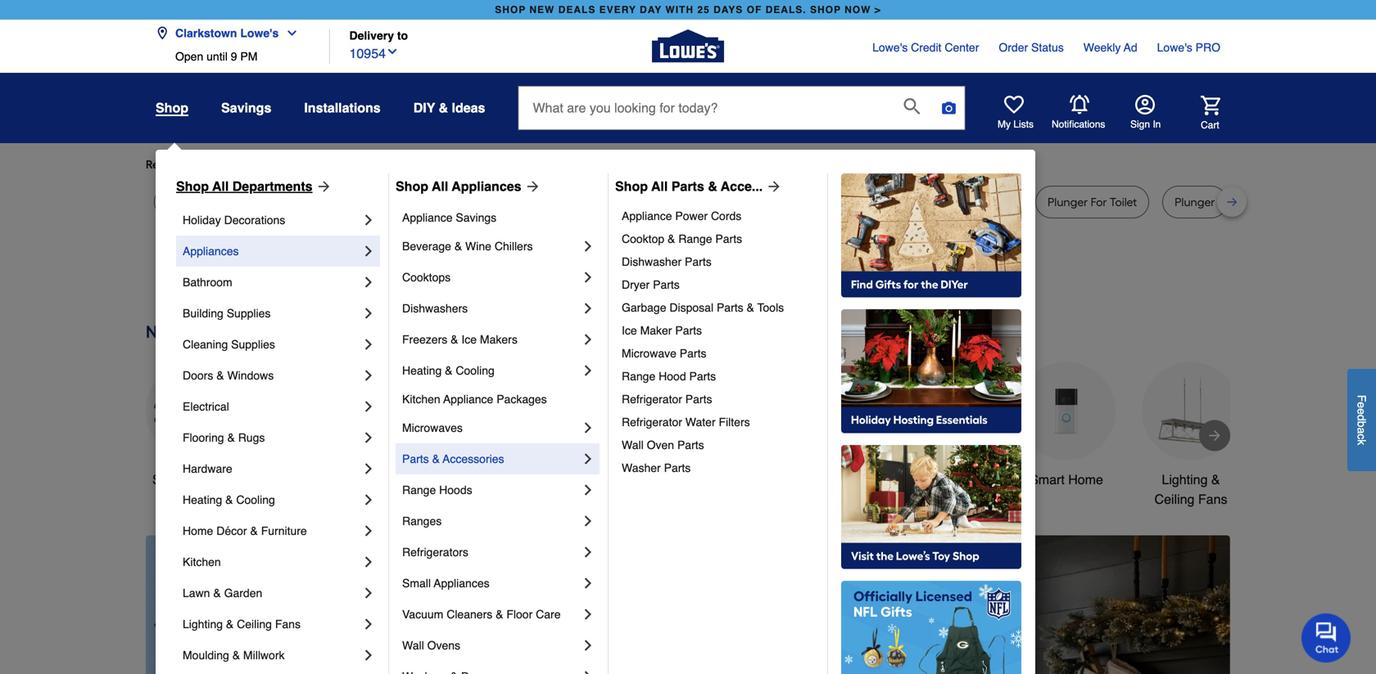 Task type: locate. For each thing, give the bounding box(es) containing it.
range inside 'link'
[[402, 484, 436, 497]]

0 horizontal spatial ice
[[461, 333, 477, 346]]

furniture
[[261, 525, 307, 538]]

1 vertical spatial refrigerator
[[622, 416, 682, 429]]

kitchen inside kitchen link
[[183, 556, 221, 569]]

0 horizontal spatial range
[[402, 484, 436, 497]]

0 horizontal spatial lowe's
[[240, 27, 279, 40]]

vacuum cleaners & floor care
[[402, 609, 561, 622]]

0 vertical spatial appliances
[[452, 179, 521, 194]]

floor
[[507, 609, 533, 622]]

appliance down snake for plumbing
[[402, 211, 453, 224]]

1 vertical spatial wall
[[402, 640, 424, 653]]

range down 'power' at the top
[[678, 233, 712, 246]]

1 vertical spatial lighting
[[183, 618, 223, 632]]

christmas decorations
[[533, 473, 603, 507]]

1 vertical spatial supplies
[[231, 338, 275, 351]]

1 vertical spatial heating & cooling
[[183, 494, 275, 507]]

refrigerator down range hood parts at the bottom
[[622, 393, 682, 406]]

0 vertical spatial lighting
[[1162, 473, 1208, 488]]

1 vertical spatial savings
[[456, 211, 497, 224]]

1 horizontal spatial kitchen
[[402, 393, 440, 406]]

1 horizontal spatial tools
[[757, 301, 784, 315]]

0 vertical spatial heating & cooling
[[402, 365, 495, 378]]

parts down disposal
[[675, 324, 702, 337]]

1 horizontal spatial plunger
[[1175, 195, 1215, 209]]

plunger down cart
[[1175, 195, 1215, 209]]

0 horizontal spatial savings
[[221, 100, 271, 115]]

0 vertical spatial wall
[[622, 439, 644, 452]]

parts down cords
[[715, 233, 742, 246]]

kitchen inside kitchen appliance packages link
[[402, 393, 440, 406]]

auger
[[196, 195, 228, 209]]

small appliances link
[[402, 568, 580, 600]]

ice
[[622, 324, 637, 337], [461, 333, 477, 346]]

chevron right image for parts & accessories
[[580, 451, 596, 468]]

0 vertical spatial supplies
[[227, 307, 271, 320]]

1 horizontal spatial ice
[[622, 324, 637, 337]]

weekly
[[1083, 41, 1121, 54]]

heating for chevron right icon related to heating & cooling
[[183, 494, 222, 507]]

1 shop from the left
[[176, 179, 209, 194]]

chevron right image for moulding & millwork
[[360, 648, 377, 664]]

wall for wall ovens
[[402, 640, 424, 653]]

snake right drain
[[913, 195, 945, 209]]

2 horizontal spatial range
[[678, 233, 712, 246]]

arrow right image down the you
[[313, 179, 332, 195]]

appliance for parts
[[622, 210, 672, 223]]

e up d
[[1355, 402, 1368, 409]]

all for parts
[[651, 179, 668, 194]]

kitchen
[[402, 393, 440, 406], [646, 473, 690, 488], [183, 556, 221, 569]]

shop left now
[[810, 4, 841, 16]]

smart home button
[[1017, 362, 1116, 490]]

arrow right image inside shop all appliances link
[[521, 179, 541, 195]]

2 horizontal spatial kitchen
[[646, 473, 690, 488]]

plumbing down 'acce...'
[[711, 195, 761, 209]]

wall up washer
[[622, 439, 644, 452]]

heating & cooling down deals
[[183, 494, 275, 507]]

lowe's credit center
[[872, 41, 979, 54]]

garbage
[[622, 301, 666, 315]]

moulding
[[183, 650, 229, 663]]

range
[[678, 233, 712, 246], [622, 370, 655, 383], [402, 484, 436, 497]]

all up snake for plumbing
[[432, 179, 448, 194]]

1 horizontal spatial lighting
[[1162, 473, 1208, 488]]

toilet down my
[[983, 195, 1010, 209]]

0 horizontal spatial shop
[[176, 179, 209, 194]]

day
[[640, 4, 662, 16]]

1 horizontal spatial decorations
[[533, 492, 603, 507]]

lowe's inside the lowe's credit center 'link'
[[872, 41, 908, 54]]

clarkstown
[[175, 27, 237, 40]]

lowe's home improvement lists image
[[1004, 95, 1024, 115]]

2 refrigerator from the top
[[622, 416, 682, 429]]

shop
[[156, 100, 188, 115], [152, 473, 183, 488]]

parts up refrigerator parts link
[[689, 370, 716, 383]]

snake up the appliance power cords at the top of the page
[[641, 195, 673, 209]]

parts down recommended searches for you heading
[[671, 179, 704, 194]]

lowe's inside the lowe's pro link
[[1157, 41, 1192, 54]]

0 vertical spatial refrigerator
[[622, 393, 682, 406]]

parts down dryer parts link
[[717, 301, 743, 315]]

2 vertical spatial appliances
[[434, 577, 490, 591]]

arrow right image
[[763, 179, 782, 195], [1207, 428, 1223, 444]]

2 vertical spatial range
[[402, 484, 436, 497]]

chevron right image for heating & cooling
[[580, 363, 596, 379]]

all up auger on the top left
[[212, 179, 229, 194]]

toilet left drain
[[817, 195, 845, 209]]

pro
[[1196, 41, 1220, 54]]

3 shop from the left
[[615, 179, 648, 194]]

bathroom inside button
[[914, 473, 970, 488]]

dryer
[[622, 278, 650, 292]]

4 toilet from the left
[[1110, 195, 1137, 209]]

0 horizontal spatial kitchen
[[183, 556, 221, 569]]

1 vertical spatial decorations
[[533, 492, 603, 507]]

50 percent off all artificial christmas trees, holiday lights and more. image
[[361, 536, 1155, 675]]

0 horizontal spatial shop
[[495, 4, 526, 16]]

chevron right image for small appliances
[[580, 576, 596, 592]]

holiday decorations link
[[183, 205, 360, 236]]

ice left "makers"
[[461, 333, 477, 346]]

shop up toilet auger
[[176, 179, 209, 194]]

order
[[999, 41, 1028, 54]]

recommended searches for you
[[146, 158, 314, 172]]

search image
[[904, 98, 920, 115]]

heating & cooling link for chevron right image corresponding to heating & cooling
[[402, 355, 580, 387]]

microwaves
[[402, 422, 463, 435]]

plunger down notifications
[[1048, 195, 1088, 209]]

toilet down sign
[[1110, 195, 1137, 209]]

snake up cooktop & range parts link
[[763, 195, 796, 209]]

lowe's left pro
[[1157, 41, 1192, 54]]

shop down open
[[156, 100, 188, 115]]

0 horizontal spatial plunger
[[1048, 195, 1088, 209]]

appliances inside small appliances link
[[434, 577, 490, 591]]

heating & cooling link up furniture
[[183, 485, 360, 516]]

cooling up home décor & furniture
[[236, 494, 275, 507]]

0 vertical spatial heating & cooling link
[[402, 355, 580, 387]]

lowe's home improvement logo image
[[652, 10, 724, 82]]

2 horizontal spatial tools
[[821, 473, 852, 488]]

chevron right image for range hoods
[[580, 482, 596, 499]]

lowe's for lowe's credit center
[[872, 41, 908, 54]]

all for appliances
[[432, 179, 448, 194]]

cooling up kitchen appliance packages
[[456, 365, 495, 378]]

1 horizontal spatial heating & cooling
[[402, 365, 495, 378]]

1 vertical spatial kitchen
[[646, 473, 690, 488]]

acce...
[[721, 179, 763, 194]]

wall oven parts
[[622, 439, 704, 452]]

lowe's home improvement cart image
[[1201, 96, 1220, 115]]

1 vertical spatial cooling
[[236, 494, 275, 507]]

appliances up 'appliance savings' link
[[452, 179, 521, 194]]

0 horizontal spatial heating & cooling
[[183, 494, 275, 507]]

lighting
[[1162, 473, 1208, 488], [183, 618, 223, 632]]

1 vertical spatial range
[[622, 370, 655, 383]]

shop up snake for plumbing
[[396, 179, 428, 194]]

departments
[[232, 179, 313, 194]]

shop these last-minute gifts. $99 or less. quantities are limited and won't last. image
[[146, 536, 410, 675]]

cleaning
[[183, 338, 228, 351]]

0 vertical spatial bathroom
[[183, 276, 232, 289]]

shop inside button
[[152, 473, 183, 488]]

0 vertical spatial shop
[[156, 100, 188, 115]]

doors & windows
[[183, 369, 274, 383]]

1 vertical spatial bathroom
[[914, 473, 970, 488]]

chevron right image for dishwashers
[[580, 301, 596, 317]]

toilet
[[166, 195, 194, 209], [817, 195, 845, 209], [983, 195, 1010, 209], [1110, 195, 1137, 209]]

lowe's home improvement account image
[[1135, 95, 1155, 115]]

1 horizontal spatial cooling
[[456, 365, 495, 378]]

1 horizontal spatial fans
[[1198, 492, 1227, 507]]

hardware
[[183, 463, 232, 476]]

1 horizontal spatial lowe's
[[872, 41, 908, 54]]

building supplies link
[[183, 298, 360, 329]]

lighting & ceiling fans
[[1155, 473, 1227, 507], [183, 618, 301, 632]]

decorations down shop all departments link
[[224, 214, 285, 227]]

new
[[529, 4, 555, 16]]

0 horizontal spatial heating
[[183, 494, 222, 507]]

1 horizontal spatial ceiling
[[1155, 492, 1195, 507]]

christmas decorations button
[[519, 362, 618, 510]]

microwave
[[622, 347, 677, 360]]

chevron right image for wall ovens
[[580, 638, 596, 654]]

range down "microwave"
[[622, 370, 655, 383]]

2 toilet from the left
[[817, 195, 845, 209]]

chevron right image for building supplies
[[360, 306, 377, 322]]

decorations down christmas
[[533, 492, 603, 507]]

e up b
[[1355, 409, 1368, 415]]

lawn
[[183, 587, 210, 600]]

heating & cooling link down "makers"
[[402, 355, 580, 387]]

refrigerator parts link
[[622, 388, 816, 411]]

ice left maker
[[622, 324, 637, 337]]

2 shop from the left
[[396, 179, 428, 194]]

1 vertical spatial heating
[[183, 494, 222, 507]]

heating & cooling down freezers & ice makers
[[402, 365, 495, 378]]

savings down pm
[[221, 100, 271, 115]]

bathroom
[[183, 276, 232, 289], [914, 473, 970, 488]]

0 vertical spatial decorations
[[224, 214, 285, 227]]

arrow right image for shop all departments
[[313, 179, 332, 195]]

None search field
[[518, 86, 965, 145]]

shop for shop all departments
[[176, 179, 209, 194]]

all left deals
[[186, 473, 200, 488]]

1 horizontal spatial heating & cooling link
[[402, 355, 580, 387]]

1 horizontal spatial shop
[[810, 4, 841, 16]]

appliances link
[[183, 236, 360, 267]]

chevron right image
[[360, 212, 377, 229], [360, 243, 377, 260], [360, 274, 377, 291], [580, 301, 596, 317], [580, 332, 596, 348], [580, 363, 596, 379], [360, 368, 377, 384], [360, 399, 377, 415], [580, 482, 596, 499], [580, 514, 596, 530], [360, 555, 377, 571], [360, 586, 377, 602], [360, 648, 377, 664]]

chevron right image for hardware
[[360, 461, 377, 478]]

2 plunger from the left
[[1175, 195, 1215, 209]]

parts & accessories link
[[402, 444, 580, 475]]

all
[[212, 179, 229, 194], [432, 179, 448, 194], [651, 179, 668, 194], [186, 473, 200, 488]]

tools
[[757, 301, 784, 315], [429, 473, 459, 488], [821, 473, 852, 488]]

all down recommended searches for you heading
[[651, 179, 668, 194]]

0 horizontal spatial arrow right image
[[763, 179, 782, 195]]

shop all departments link
[[176, 177, 332, 197]]

dishwasher parts
[[622, 256, 712, 269]]

decorations inside button
[[533, 492, 603, 507]]

cart
[[1201, 119, 1219, 131]]

0 horizontal spatial heating & cooling link
[[183, 485, 360, 516]]

parts
[[671, 179, 704, 194], [715, 233, 742, 246], [685, 256, 712, 269], [653, 278, 680, 292], [717, 301, 743, 315], [675, 324, 702, 337], [680, 347, 706, 360], [689, 370, 716, 383], [685, 393, 712, 406], [677, 439, 704, 452], [402, 453, 429, 466], [664, 462, 691, 475]]

ideas
[[452, 100, 485, 115]]

Search Query text field
[[519, 87, 891, 129]]

searches
[[227, 158, 275, 172]]

0 vertical spatial kitchen
[[402, 393, 440, 406]]

shop for shop
[[156, 100, 188, 115]]

supplies up the cleaning supplies
[[227, 307, 271, 320]]

appliances inside shop all appliances link
[[452, 179, 521, 194]]

deals.
[[766, 4, 807, 16]]

officially licensed n f l gifts. shop now. image
[[841, 582, 1021, 675]]

heating down "freezers"
[[402, 365, 442, 378]]

kitchen up microwaves
[[402, 393, 440, 406]]

appliance up cooktop
[[622, 210, 672, 223]]

wall ovens
[[402, 640, 460, 653]]

lighting & ceiling fans inside button
[[1155, 473, 1227, 507]]

microwave parts
[[622, 347, 706, 360]]

0 vertical spatial ceiling
[[1155, 492, 1195, 507]]

0 horizontal spatial cooling
[[236, 494, 275, 507]]

1 horizontal spatial bathroom
[[914, 473, 970, 488]]

shop left new
[[495, 4, 526, 16]]

1 horizontal spatial arrow right image
[[1207, 428, 1223, 444]]

deals
[[204, 473, 238, 488]]

kitchen up lawn at the bottom of the page
[[183, 556, 221, 569]]

heating down "shop all deals"
[[183, 494, 222, 507]]

lowe's up pm
[[240, 27, 279, 40]]

appliances up cleaners
[[434, 577, 490, 591]]

toilet up holiday
[[166, 195, 194, 209]]

1 vertical spatial lighting & ceiling fans
[[183, 618, 301, 632]]

electrical link
[[183, 392, 360, 423]]

outdoor tools & equipment button
[[768, 362, 867, 510]]

my lists link
[[998, 95, 1034, 131]]

1 vertical spatial home
[[183, 525, 213, 538]]

refrigerators link
[[402, 537, 580, 568]]

range hood parts
[[622, 370, 716, 383]]

1 horizontal spatial wall
[[622, 439, 644, 452]]

1 vertical spatial appliances
[[183, 245, 239, 258]]

snake down shop all appliances
[[366, 195, 398, 209]]

shop all deals
[[152, 473, 238, 488]]

ranges link
[[402, 506, 580, 537]]

range up the 'ranges'
[[402, 484, 436, 497]]

1 horizontal spatial shop
[[396, 179, 428, 194]]

garden
[[224, 587, 262, 600]]

2 vertical spatial kitchen
[[183, 556, 221, 569]]

chevron right image for beverage & wine chillers
[[580, 238, 596, 255]]

all inside button
[[186, 473, 200, 488]]

all for departments
[[212, 179, 229, 194]]

tools up ice maker parts link
[[757, 301, 784, 315]]

1 horizontal spatial range
[[622, 370, 655, 383]]

chevron down image
[[386, 45, 399, 58]]

beverage & wine chillers
[[402, 240, 533, 253]]

0 vertical spatial arrow right image
[[763, 179, 782, 195]]

1 vertical spatial fans
[[275, 618, 301, 632]]

1 refrigerator from the top
[[622, 393, 682, 406]]

snake for plumbing
[[366, 195, 469, 209]]

wall left ovens
[[402, 640, 424, 653]]

moulding & millwork
[[183, 650, 285, 663]]

tools up the equipment
[[821, 473, 852, 488]]

1 horizontal spatial heating
[[402, 365, 442, 378]]

home right smart on the bottom of page
[[1068, 473, 1103, 488]]

0 horizontal spatial decorations
[[224, 214, 285, 227]]

0 horizontal spatial plumbing
[[419, 195, 469, 209]]

lowe's credit center link
[[872, 39, 979, 56]]

installations button
[[304, 93, 381, 123]]

home left décor
[[183, 525, 213, 538]]

diy
[[413, 100, 435, 115]]

arrow right image
[[313, 179, 332, 195], [521, 179, 541, 195]]

wall oven parts link
[[622, 434, 816, 457]]

0 horizontal spatial wall
[[402, 640, 424, 653]]

kitchen inside kitchen faucets "button"
[[646, 473, 690, 488]]

&
[[439, 100, 448, 115], [708, 179, 717, 194], [668, 233, 675, 246], [454, 240, 462, 253], [747, 301, 754, 315], [451, 333, 458, 346], [445, 365, 453, 378], [216, 369, 224, 383], [227, 432, 235, 445], [432, 453, 440, 466], [856, 473, 864, 488], [1211, 473, 1220, 488], [225, 494, 233, 507], [250, 525, 258, 538], [213, 587, 221, 600], [496, 609, 503, 622], [226, 618, 234, 632], [232, 650, 240, 663]]

doors & windows link
[[183, 360, 360, 392]]

lowe's
[[240, 27, 279, 40], [872, 41, 908, 54], [1157, 41, 1192, 54]]

new deals every day during 25 days of deals image
[[146, 319, 1230, 346]]

1 horizontal spatial plumbing
[[711, 195, 761, 209]]

arrow right image inside shop all departments link
[[313, 179, 332, 195]]

1 horizontal spatial home
[[1068, 473, 1103, 488]]

1 plumbing from the left
[[419, 195, 469, 209]]

deals
[[558, 4, 596, 16]]

2 horizontal spatial lowe's
[[1157, 41, 1192, 54]]

plumbing up appliance savings
[[419, 195, 469, 209]]

chevron right image
[[580, 238, 596, 255], [580, 269, 596, 286], [360, 306, 377, 322], [360, 337, 377, 353], [580, 420, 596, 437], [360, 430, 377, 446], [580, 451, 596, 468], [360, 461, 377, 478], [360, 492, 377, 509], [360, 523, 377, 540], [580, 545, 596, 561], [580, 576, 596, 592], [580, 607, 596, 623], [360, 617, 377, 633], [580, 638, 596, 654], [580, 669, 596, 675]]

0 vertical spatial lighting & ceiling fans
[[1155, 473, 1227, 507]]

shop up cooktop
[[615, 179, 648, 194]]

1 plunger from the left
[[1048, 195, 1088, 209]]

1 vertical spatial heating & cooling link
[[183, 485, 360, 516]]

chevron right image for home décor & furniture
[[360, 523, 377, 540]]

chevron right image for lighting & ceiling fans
[[360, 617, 377, 633]]

plunger for plunger
[[1175, 195, 1215, 209]]

wall
[[622, 439, 644, 452], [402, 640, 424, 653]]

supplies up windows
[[231, 338, 275, 351]]

rugs
[[238, 432, 265, 445]]

location image
[[156, 27, 169, 40]]

0 horizontal spatial ceiling
[[237, 618, 272, 632]]

0 vertical spatial fans
[[1198, 492, 1227, 507]]

oven
[[647, 439, 674, 452]]

all for deals
[[186, 473, 200, 488]]

1 arrow right image from the left
[[313, 179, 332, 195]]

arrow right image up 'appliance savings' link
[[521, 179, 541, 195]]

kitchen down wall oven parts
[[646, 473, 690, 488]]

0 vertical spatial heating
[[402, 365, 442, 378]]

1 vertical spatial arrow right image
[[1207, 428, 1223, 444]]

supplies
[[227, 307, 271, 320], [231, 338, 275, 351]]

1 horizontal spatial lighting & ceiling fans
[[1155, 473, 1227, 507]]

savings up wine
[[456, 211, 497, 224]]

2 arrow right image from the left
[[521, 179, 541, 195]]

ice inside freezers & ice makers link
[[461, 333, 477, 346]]

parts up water
[[685, 393, 712, 406]]

1 vertical spatial shop
[[152, 473, 183, 488]]

shop left deals
[[152, 473, 183, 488]]

appliances down holiday
[[183, 245, 239, 258]]

ice inside ice maker parts link
[[622, 324, 637, 337]]

0 horizontal spatial bathroom
[[183, 276, 232, 289]]

lowe's left credit
[[872, 41, 908, 54]]

parts & accessories
[[402, 453, 504, 466]]

toilet auger
[[166, 195, 228, 209]]

holiday decorations
[[183, 214, 285, 227]]

2 horizontal spatial shop
[[615, 179, 648, 194]]

1 horizontal spatial arrow right image
[[521, 179, 541, 195]]

shop
[[495, 4, 526, 16], [810, 4, 841, 16]]

1 horizontal spatial savings
[[456, 211, 497, 224]]

decorations for christmas
[[533, 492, 603, 507]]

tools down 'parts & accessories'
[[429, 473, 459, 488]]

0 vertical spatial home
[[1068, 473, 1103, 488]]

refrigerator up oven
[[622, 416, 682, 429]]

0 horizontal spatial arrow right image
[[313, 179, 332, 195]]

weekly ad link
[[1083, 39, 1137, 56]]



Task type: describe. For each thing, give the bounding box(es) containing it.
parts down 'cooktop & range parts'
[[685, 256, 712, 269]]

cooktops
[[402, 271, 451, 284]]

2 snake from the left
[[641, 195, 673, 209]]

tools button
[[395, 362, 493, 490]]

0 vertical spatial range
[[678, 233, 712, 246]]

parts down refrigerator water filters
[[677, 439, 704, 452]]

fans inside lighting & ceiling fans
[[1198, 492, 1227, 507]]

shop all departments
[[176, 179, 313, 194]]

chevron right image for refrigerators
[[580, 545, 596, 561]]

range hoods link
[[402, 475, 580, 506]]

chat invite button image
[[1302, 614, 1352, 664]]

shop all parts & acce... link
[[615, 177, 782, 197]]

chevron right image for kitchen
[[360, 555, 377, 571]]

smart
[[1030, 473, 1065, 488]]

lowe's wishes you and your family a happy hanukkah. image
[[146, 261, 1230, 302]]

chevron right image for holiday decorations
[[360, 212, 377, 229]]

appliance for appliances
[[402, 211, 453, 224]]

chevron right image for freezers & ice makers
[[580, 332, 596, 348]]

chevron right image for cooktops
[[580, 269, 596, 286]]

savings inside 'appliance savings' link
[[456, 211, 497, 224]]

sign
[[1130, 119, 1150, 130]]

f e e d b a c k
[[1355, 395, 1368, 446]]

cleaning supplies link
[[183, 329, 360, 360]]

parts down wall oven parts
[[664, 462, 691, 475]]

dishwasher
[[622, 256, 682, 269]]

chevron right image for appliances
[[360, 243, 377, 260]]

d
[[1355, 415, 1368, 421]]

diy & ideas
[[413, 100, 485, 115]]

parts down dishwasher parts
[[653, 278, 680, 292]]

& inside button
[[439, 100, 448, 115]]

plunger for toilet
[[1048, 195, 1137, 209]]

up to 40 percent off select vanities. plus get free local delivery on select vanities. image
[[1155, 536, 1376, 675]]

wine
[[465, 240, 491, 253]]

shop for shop all parts & acce...
[[615, 179, 648, 194]]

0 horizontal spatial lighting & ceiling fans
[[183, 618, 301, 632]]

washer
[[622, 462, 661, 475]]

0 horizontal spatial fans
[[275, 618, 301, 632]]

0 horizontal spatial tools
[[429, 473, 459, 488]]

plumbing snake for toilet
[[711, 195, 845, 209]]

recommended searches for you heading
[[146, 156, 1230, 173]]

lowe's for lowe's pro
[[1157, 41, 1192, 54]]

cooktop & range parts link
[[622, 228, 816, 251]]

arrow right image for shop all appliances
[[521, 179, 541, 195]]

1 e from the top
[[1355, 402, 1368, 409]]

chevron right image for bathroom
[[360, 274, 377, 291]]

smart home
[[1030, 473, 1103, 488]]

supplies for building supplies
[[227, 307, 271, 320]]

cords
[[711, 210, 742, 223]]

chevron right image for flooring & rugs
[[360, 430, 377, 446]]

parts down microwaves
[[402, 453, 429, 466]]

shop new deals every day with 25 days of deals. shop now >
[[495, 4, 881, 16]]

sign in button
[[1130, 95, 1161, 131]]

k
[[1355, 440, 1368, 446]]

kitchen for kitchen appliance packages
[[402, 393, 440, 406]]

order status
[[999, 41, 1064, 54]]

range for hood
[[622, 370, 655, 383]]

flooring & rugs
[[183, 432, 265, 445]]

0 horizontal spatial lighting
[[183, 618, 223, 632]]

disposal
[[670, 301, 713, 315]]

maker
[[640, 324, 672, 337]]

heating & cooling for heating & cooling link for chevron right image corresponding to heating & cooling
[[402, 365, 495, 378]]

ad
[[1124, 41, 1137, 54]]

dishwasher parts link
[[622, 251, 816, 274]]

outdoor
[[771, 473, 818, 488]]

range for hoods
[[402, 484, 436, 497]]

beverage & wine chillers link
[[402, 231, 580, 262]]

freezers & ice makers
[[402, 333, 518, 346]]

decorations for holiday
[[224, 214, 285, 227]]

microwave parts link
[[622, 342, 816, 365]]

cooktop
[[622, 233, 664, 246]]

heating & cooling for heating & cooling link corresponding to chevron right icon related to heating & cooling
[[183, 494, 275, 507]]

2 shop from the left
[[810, 4, 841, 16]]

delivery to
[[349, 29, 408, 42]]

of
[[747, 4, 762, 16]]

lighting inside lighting & ceiling fans
[[1162, 473, 1208, 488]]

shop for shop all deals
[[152, 473, 183, 488]]

refrigerator water filters link
[[622, 411, 816, 434]]

shop all deals button
[[146, 362, 244, 490]]

chevron right image for vacuum cleaners & floor care
[[580, 607, 596, 623]]

chevron right image for doors & windows
[[360, 368, 377, 384]]

shop for shop all appliances
[[396, 179, 428, 194]]

& inside outdoor tools & equipment
[[856, 473, 864, 488]]

clarkstown lowe's button
[[156, 17, 305, 50]]

clarkstown lowe's
[[175, 27, 279, 40]]

10954 button
[[349, 42, 399, 64]]

& inside 'link'
[[454, 240, 462, 253]]

small appliances
[[402, 577, 490, 591]]

ovens
[[427, 640, 460, 653]]

arrow right image inside the shop all parts & acce... link
[[763, 179, 782, 195]]

cooktop & range parts
[[622, 233, 742, 246]]

>
[[875, 4, 881, 16]]

credit
[[911, 41, 942, 54]]

hardware link
[[183, 454, 360, 485]]

recommended
[[146, 158, 225, 172]]

4 snake from the left
[[913, 195, 945, 209]]

1 shop from the left
[[495, 4, 526, 16]]

range hood parts link
[[622, 365, 816, 388]]

installations
[[304, 100, 381, 115]]

holiday hosting essentials. image
[[841, 310, 1021, 434]]

tools inside outdoor tools & equipment
[[821, 473, 852, 488]]

drain
[[882, 195, 910, 209]]

camera image
[[941, 100, 957, 116]]

home décor & furniture link
[[183, 516, 360, 547]]

wall for wall oven parts
[[622, 439, 644, 452]]

appliances inside appliances link
[[183, 245, 239, 258]]

beverage
[[402, 240, 451, 253]]

shop all parts & acce...
[[615, 179, 763, 194]]

c
[[1355, 434, 1368, 440]]

home inside button
[[1068, 473, 1103, 488]]

b
[[1355, 421, 1368, 428]]

lawn & garden
[[183, 587, 262, 600]]

0 vertical spatial cooling
[[456, 365, 495, 378]]

dishwashers link
[[402, 293, 580, 324]]

lists
[[1014, 119, 1034, 130]]

until
[[207, 50, 228, 63]]

plunger for plunger for toilet
[[1048, 195, 1088, 209]]

freezers
[[402, 333, 447, 346]]

3 toilet from the left
[[983, 195, 1010, 209]]

1 toilet from the left
[[166, 195, 194, 209]]

0 horizontal spatial home
[[183, 525, 213, 538]]

kitchen for kitchen faucets
[[646, 473, 690, 488]]

heating for chevron right image corresponding to heating & cooling
[[402, 365, 442, 378]]

range hoods
[[402, 484, 472, 497]]

equipment
[[786, 492, 849, 507]]

chevron right image for heating & cooling
[[360, 492, 377, 509]]

chevron right image for lawn & garden
[[360, 586, 377, 602]]

lowe's home improvement notification center image
[[1070, 95, 1089, 115]]

vacuum cleaners & floor care link
[[402, 600, 580, 631]]

parts down new deals every day during 25 days of deals image
[[680, 347, 706, 360]]

f
[[1355, 395, 1368, 402]]

1 snake from the left
[[366, 195, 398, 209]]

outdoor tools & equipment
[[771, 473, 864, 507]]

appliance up microwaves 'link' at the left
[[443, 393, 493, 406]]

you
[[295, 158, 314, 172]]

25
[[697, 4, 710, 16]]

for inside heading
[[278, 158, 292, 172]]

chevron right image for electrical
[[360, 399, 377, 415]]

3 snake from the left
[[763, 195, 796, 209]]

garbage disposal parts & tools link
[[622, 297, 816, 319]]

water
[[685, 416, 716, 429]]

refrigerator for refrigerator water filters
[[622, 416, 682, 429]]

lighting & ceiling fans link
[[183, 609, 360, 641]]

appliance power cords
[[622, 210, 742, 223]]

find gifts for the diyer. image
[[841, 174, 1021, 298]]

wall ovens link
[[402, 631, 580, 662]]

ceiling inside button
[[1155, 492, 1195, 507]]

small
[[402, 577, 431, 591]]

refrigerator for refrigerator parts
[[622, 393, 682, 406]]

refrigerator water filters
[[622, 416, 750, 429]]

center
[[945, 41, 979, 54]]

chevron right image for microwaves
[[580, 420, 596, 437]]

visit the lowe's toy shop. image
[[841, 446, 1021, 570]]

2 plumbing from the left
[[711, 195, 761, 209]]

drain snake
[[882, 195, 945, 209]]

cart button
[[1178, 96, 1220, 132]]

0 vertical spatial savings
[[221, 100, 271, 115]]

1 vertical spatial ceiling
[[237, 618, 272, 632]]

lowe's inside clarkstown lowe's button
[[240, 27, 279, 40]]

heating & cooling link for chevron right icon related to heating & cooling
[[183, 485, 360, 516]]

2 e from the top
[[1355, 409, 1368, 415]]

supplies for cleaning supplies
[[231, 338, 275, 351]]

chevron right image for cleaning supplies
[[360, 337, 377, 353]]

chevron right image for ranges
[[580, 514, 596, 530]]

cleaning supplies
[[183, 338, 275, 351]]

savings button
[[221, 93, 271, 123]]

shop all appliances link
[[396, 177, 541, 197]]

chevron down image
[[279, 27, 298, 40]]



Task type: vqa. For each thing, say whether or not it's contained in the screenshot.
Parts within 'link'
yes



